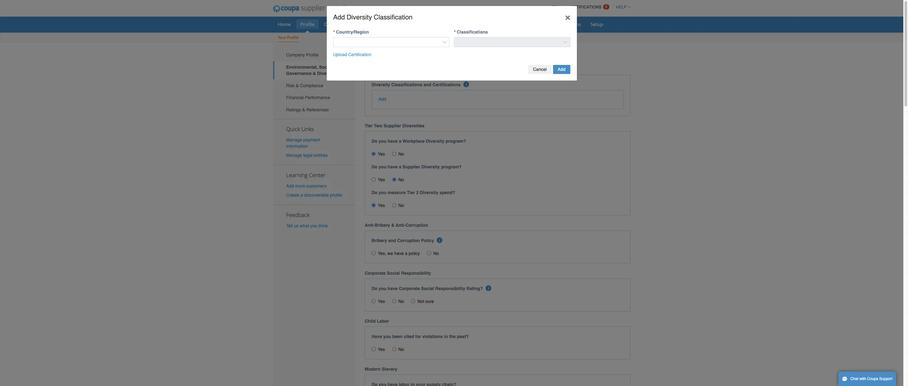 Task type: describe. For each thing, give the bounding box(es) containing it.
performance
[[305, 95, 330, 100]]

past?
[[457, 334, 469, 339]]

×
[[565, 12, 571, 22]]

0 vertical spatial social
[[387, 271, 400, 276]]

chat with coupa support button
[[839, 372, 897, 386]]

add-
[[563, 21, 573, 27]]

center
[[309, 171, 326, 179]]

support
[[880, 377, 893, 381]]

have for policy
[[394, 251, 404, 256]]

create a discoverable profile link
[[286, 193, 342, 198]]

a for do you have a supplier diversity program?
[[399, 164, 402, 169]]

anti-bribery & anti-corruption
[[365, 223, 428, 228]]

cancel button
[[529, 65, 552, 74]]

yes for do you have a workplace diversity program?
[[378, 152, 385, 157]]

tell us what you think button
[[286, 223, 328, 229]]

upload
[[333, 52, 347, 57]]

country/region
[[336, 29, 369, 35]]

1 vertical spatial governance
[[286, 71, 312, 76]]

not
[[418, 299, 425, 304]]

quick
[[286, 125, 300, 133]]

× button
[[559, 6, 577, 28]]

what
[[300, 223, 309, 228]]

yes for have you been cited for violations in the past?
[[378, 347, 385, 352]]

do for do you measure tier 2 diversity spend?
[[372, 190, 378, 195]]

references
[[307, 107, 329, 112]]

add-ons
[[563, 21, 581, 27]]

no down additional information icon
[[434, 251, 439, 256]]

feedback
[[286, 211, 310, 219]]

0 vertical spatial tier
[[365, 123, 373, 128]]

add-ons link
[[559, 19, 585, 29]]

2
[[416, 190, 419, 195]]

yes, we have a policy
[[378, 251, 420, 256]]

manage for manage payment information
[[286, 137, 302, 142]]

4 yes from the top
[[378, 299, 385, 304]]

your
[[278, 35, 286, 40]]

0 vertical spatial environmental,
[[365, 49, 423, 59]]

compliance
[[300, 83, 323, 88]]

do for do you have corporate social responsibility rating?
[[372, 286, 378, 291]]

sure
[[426, 299, 434, 304]]

financial
[[286, 95, 304, 100]]

add more customers link
[[286, 184, 327, 189]]

1 horizontal spatial tier
[[407, 190, 415, 195]]

add diversity classification
[[333, 13, 413, 21]]

learning center
[[286, 171, 326, 179]]

diversity classifications and certifications
[[372, 82, 461, 87]]

1 anti- from the left
[[365, 223, 375, 228]]

orders link
[[320, 19, 344, 29]]

chat with coupa support
[[851, 377, 893, 381]]

workplace
[[403, 139, 425, 144]]

your profile
[[278, 35, 299, 40]]

add for the bottom add button
[[379, 97, 387, 102]]

ratings & references
[[286, 107, 329, 112]]

you for have you been cited for violations in the past?
[[383, 334, 391, 339]]

manage legal entities
[[286, 153, 328, 158]]

1 horizontal spatial governance
[[455, 49, 503, 59]]

0 vertical spatial environmental, social, governance & diversity
[[365, 49, 547, 59]]

manage payment information link
[[286, 137, 320, 149]]

slavery
[[382, 367, 398, 372]]

coupa
[[868, 377, 879, 381]]

2 anti- from the left
[[396, 223, 406, 228]]

additional information image
[[437, 238, 443, 243]]

chat
[[851, 377, 859, 381]]

two
[[374, 123, 383, 128]]

have for supplier
[[388, 164, 398, 169]]

0 vertical spatial social,
[[426, 49, 452, 59]]

quick links
[[286, 125, 314, 133]]

have you been cited for violations in the past?
[[372, 334, 469, 339]]

ratings
[[286, 107, 301, 112]]

* for * classifications
[[454, 29, 456, 35]]

service/time
[[349, 21, 377, 27]]

home link
[[274, 19, 295, 29]]

environmental, social, governance & diversity link
[[273, 61, 355, 79]]

classifications for *
[[457, 29, 488, 35]]

corporate social responsibility
[[365, 271, 431, 276]]

0 horizontal spatial environmental,
[[286, 65, 318, 70]]

information
[[286, 144, 308, 149]]

entities
[[314, 153, 328, 158]]

a right create
[[301, 193, 303, 198]]

cited
[[404, 334, 414, 339]]

do you have corporate social responsibility rating?
[[372, 286, 483, 291]]

payment
[[303, 137, 320, 142]]

add for add more customers
[[286, 184, 294, 189]]

yes,
[[378, 251, 386, 256]]

customers
[[307, 184, 327, 189]]

classification
[[374, 13, 413, 21]]

create a discoverable profile
[[286, 193, 342, 198]]

1 vertical spatial supplier
[[403, 164, 420, 169]]

more
[[295, 184, 305, 189]]

diversities
[[403, 123, 425, 128]]

0 vertical spatial corruption
[[406, 223, 428, 228]]

financial performance link
[[273, 92, 355, 104]]

spend?
[[440, 190, 455, 195]]

for
[[415, 334, 421, 339]]

sheets
[[378, 21, 393, 27]]

you for do you have a supplier diversity program?
[[379, 164, 387, 169]]

do you have a supplier diversity program?
[[372, 164, 462, 169]]

think
[[319, 223, 328, 228]]

learning
[[286, 171, 308, 179]]

0 horizontal spatial social,
[[319, 65, 333, 70]]

upload certification
[[333, 52, 372, 57]]

0 vertical spatial bribery
[[375, 223, 390, 228]]

manage for manage legal entities
[[286, 153, 302, 158]]

do you have a workplace diversity program?
[[372, 139, 466, 144]]

child labor
[[365, 319, 389, 324]]



Task type: vqa. For each thing, say whether or not it's contained in the screenshot.
"navigation"
no



Task type: locate. For each thing, give the bounding box(es) containing it.
0 horizontal spatial *
[[333, 29, 335, 35]]

1 horizontal spatial environmental,
[[365, 49, 423, 59]]

company profile link
[[273, 49, 355, 61]]

0 horizontal spatial classifications
[[392, 82, 423, 87]]

no left not
[[399, 299, 404, 304]]

responsibility up "do you have corporate social responsibility rating?"
[[401, 271, 431, 276]]

2 * from the left
[[454, 29, 456, 35]]

with
[[860, 377, 867, 381]]

supplier right two
[[384, 123, 401, 128]]

bribery up yes,
[[372, 238, 387, 243]]

0 horizontal spatial tier
[[365, 123, 373, 128]]

0 horizontal spatial and
[[388, 238, 396, 243]]

create
[[286, 193, 299, 198]]

1 horizontal spatial corporate
[[399, 286, 420, 291]]

profile for your profile
[[287, 35, 299, 40]]

profile down coupa supplier portal image
[[301, 21, 315, 27]]

environmental, social, governance & diversity up compliance
[[286, 65, 336, 76]]

program? for do you have a workplace diversity program?
[[446, 139, 466, 144]]

0 vertical spatial add button
[[553, 65, 571, 74]]

classifications
[[457, 29, 488, 35], [392, 82, 423, 87]]

2 manage from the top
[[286, 153, 302, 158]]

* country/region
[[333, 29, 369, 35]]

environmental, down company profile
[[286, 65, 318, 70]]

1 vertical spatial environmental,
[[286, 65, 318, 70]]

and left certifications
[[424, 82, 432, 87]]

3 yes from the top
[[378, 203, 385, 208]]

0 vertical spatial governance
[[455, 49, 503, 59]]

2 vertical spatial profile
[[306, 52, 319, 58]]

× dialog
[[326, 5, 577, 81]]

we
[[388, 251, 393, 256]]

you for do you measure tier 2 diversity spend?
[[379, 190, 387, 195]]

manage inside manage payment information
[[286, 137, 302, 142]]

add right cancel
[[558, 67, 566, 72]]

tell us what you think
[[286, 223, 328, 228]]

0 vertical spatial corporate
[[365, 271, 386, 276]]

certifications
[[433, 82, 461, 87]]

rating?
[[467, 286, 483, 291]]

violations
[[423, 334, 443, 339]]

a
[[399, 139, 402, 144], [399, 164, 402, 169], [301, 193, 303, 198], [405, 251, 408, 256]]

1 vertical spatial profile
[[287, 35, 299, 40]]

governance down * classifications
[[455, 49, 503, 59]]

governance
[[455, 49, 503, 59], [286, 71, 312, 76]]

0 horizontal spatial responsibility
[[401, 271, 431, 276]]

manage
[[286, 137, 302, 142], [286, 153, 302, 158]]

policy
[[409, 251, 420, 256]]

add for right add button
[[558, 67, 566, 72]]

1 horizontal spatial *
[[454, 29, 456, 35]]

ratings & references link
[[273, 104, 355, 116]]

no for for
[[399, 347, 404, 352]]

0 horizontal spatial social
[[387, 271, 400, 276]]

additional information image right certifications
[[464, 81, 469, 87]]

labor
[[377, 319, 389, 324]]

have for social
[[388, 286, 398, 291]]

1 vertical spatial corruption
[[397, 238, 420, 243]]

do for do you have a workplace diversity program?
[[372, 139, 378, 144]]

1 horizontal spatial social
[[421, 286, 434, 291]]

0 vertical spatial program?
[[446, 139, 466, 144]]

1 horizontal spatial anti-
[[396, 223, 406, 228]]

1 * from the left
[[333, 29, 335, 35]]

a for do you have a workplace diversity program?
[[399, 139, 402, 144]]

a left workplace
[[399, 139, 402, 144]]

3 do from the top
[[372, 190, 378, 195]]

0 vertical spatial supplier
[[384, 123, 401, 128]]

social
[[387, 271, 400, 276], [421, 286, 434, 291]]

in
[[444, 334, 448, 339]]

1 vertical spatial tier
[[407, 190, 415, 195]]

profile up environmental, social, governance & diversity link
[[306, 52, 319, 58]]

0 horizontal spatial environmental, social, governance & diversity
[[286, 65, 336, 76]]

no down measure
[[399, 203, 404, 208]]

no for supplier
[[399, 177, 404, 182]]

corruption
[[406, 223, 428, 228], [397, 238, 420, 243]]

manage down information
[[286, 153, 302, 158]]

1 vertical spatial environmental, social, governance & diversity
[[286, 65, 336, 76]]

add up orders
[[333, 13, 345, 21]]

0 horizontal spatial add button
[[379, 96, 387, 102]]

1 manage from the top
[[286, 137, 302, 142]]

additional information image right the rating?
[[486, 286, 492, 291]]

1 vertical spatial add button
[[379, 96, 387, 102]]

add
[[333, 13, 345, 21], [558, 67, 566, 72], [379, 97, 387, 102], [286, 184, 294, 189]]

orders
[[324, 21, 339, 27]]

corporate down yes,
[[365, 271, 386, 276]]

2 yes from the top
[[378, 177, 385, 182]]

setup link
[[587, 19, 608, 29]]

0 vertical spatial manage
[[286, 137, 302, 142]]

financial performance
[[286, 95, 330, 100]]

no down workplace
[[399, 152, 404, 157]]

profile right 'your' at the left top of page
[[287, 35, 299, 40]]

corporate up not
[[399, 286, 420, 291]]

and
[[424, 82, 432, 87], [388, 238, 396, 243]]

do
[[372, 139, 378, 144], [372, 164, 378, 169], [372, 190, 378, 195], [372, 286, 378, 291]]

governance up risk & compliance
[[286, 71, 312, 76]]

no up measure
[[399, 177, 404, 182]]

tell
[[286, 223, 293, 228]]

upload certification button
[[333, 51, 372, 58]]

add inside button
[[558, 67, 566, 72]]

social down we
[[387, 271, 400, 276]]

service/time sheets link
[[345, 19, 397, 29]]

add up two
[[379, 97, 387, 102]]

program? for do you have a supplier diversity program?
[[441, 164, 462, 169]]

1 vertical spatial social
[[421, 286, 434, 291]]

risk & compliance link
[[273, 79, 355, 92]]

manage up information
[[286, 137, 302, 142]]

and up we
[[388, 238, 396, 243]]

manage payment information
[[286, 137, 320, 149]]

have down corporate social responsibility on the bottom of page
[[388, 286, 398, 291]]

0 vertical spatial profile
[[301, 21, 315, 27]]

additional information image
[[464, 81, 469, 87], [486, 286, 492, 291]]

None radio
[[372, 178, 376, 182], [392, 178, 396, 182], [392, 203, 396, 207], [372, 251, 376, 255], [372, 299, 376, 303], [392, 299, 396, 303], [392, 347, 396, 351], [372, 178, 376, 182], [392, 178, 396, 182], [392, 203, 396, 207], [372, 251, 376, 255], [372, 299, 376, 303], [392, 299, 396, 303], [392, 347, 396, 351]]

additional information image for do you have corporate social responsibility rating?
[[486, 286, 492, 291]]

yes for do you measure tier 2 diversity spend?
[[378, 203, 385, 208]]

discoverable
[[304, 193, 329, 198]]

0 horizontal spatial corporate
[[365, 271, 386, 276]]

links
[[302, 125, 314, 133]]

add button
[[553, 65, 571, 74], [379, 96, 387, 102]]

have up measure
[[388, 164, 398, 169]]

0 vertical spatial and
[[424, 82, 432, 87]]

profile
[[330, 193, 342, 198]]

profile for company profile
[[306, 52, 319, 58]]

you
[[379, 139, 387, 144], [379, 164, 387, 169], [379, 190, 387, 195], [310, 223, 318, 228], [379, 286, 387, 291], [383, 334, 391, 339]]

the
[[449, 334, 456, 339]]

add for add diversity classification
[[333, 13, 345, 21]]

you for do you have a workplace diversity program?
[[379, 139, 387, 144]]

1 vertical spatial bribery
[[372, 238, 387, 243]]

1 vertical spatial program?
[[441, 164, 462, 169]]

anti-
[[365, 223, 375, 228], [396, 223, 406, 228]]

1 horizontal spatial environmental, social, governance & diversity
[[365, 49, 547, 59]]

* for * country/region
[[333, 29, 335, 35]]

1 vertical spatial manage
[[286, 153, 302, 158]]

do for do you have a supplier diversity program?
[[372, 164, 378, 169]]

1 horizontal spatial supplier
[[403, 164, 420, 169]]

not sure
[[418, 299, 434, 304]]

environmental, social, governance & diversity down * classifications
[[365, 49, 547, 59]]

0 horizontal spatial supplier
[[384, 123, 401, 128]]

add more customers
[[286, 184, 327, 189]]

profile link
[[296, 19, 319, 29]]

social,
[[426, 49, 452, 59], [319, 65, 333, 70]]

legal
[[303, 153, 313, 158]]

0 horizontal spatial governance
[[286, 71, 312, 76]]

you for do you have corporate social responsibility rating?
[[379, 286, 387, 291]]

diversity
[[347, 13, 372, 21], [513, 49, 547, 59], [317, 71, 336, 76], [372, 82, 390, 87], [426, 139, 445, 144], [422, 164, 440, 169], [420, 190, 439, 195]]

have
[[372, 334, 382, 339]]

coupa supplier portal image
[[268, 1, 349, 17]]

classifications for diversity
[[392, 82, 423, 87]]

no for 2
[[399, 203, 404, 208]]

social up not sure
[[421, 286, 434, 291]]

bribery up bribery and corruption policy
[[375, 223, 390, 228]]

additional information image for diversity classifications and certifications
[[464, 81, 469, 87]]

risk & compliance
[[286, 83, 323, 88]]

risk
[[286, 83, 295, 88]]

0 vertical spatial classifications
[[457, 29, 488, 35]]

0 horizontal spatial anti-
[[365, 223, 375, 228]]

1 vertical spatial additional information image
[[486, 286, 492, 291]]

modern slavery
[[365, 367, 398, 372]]

environmental, social, governance & diversity
[[365, 49, 547, 59], [286, 65, 336, 76]]

your profile link
[[278, 34, 299, 42]]

a left policy at the bottom left of page
[[405, 251, 408, 256]]

1 horizontal spatial additional information image
[[486, 286, 492, 291]]

1 horizontal spatial responsibility
[[435, 286, 466, 291]]

0 vertical spatial responsibility
[[401, 271, 431, 276]]

corruption up policy at the bottom left of page
[[397, 238, 420, 243]]

a for yes, we have a policy
[[405, 251, 408, 256]]

1 vertical spatial classifications
[[392, 82, 423, 87]]

tier left two
[[365, 123, 373, 128]]

no down been
[[399, 347, 404, 352]]

policy
[[421, 238, 434, 243]]

corporate
[[365, 271, 386, 276], [399, 286, 420, 291]]

5 yes from the top
[[378, 347, 385, 352]]

tier two supplier diversities
[[365, 123, 425, 128]]

1 yes from the top
[[378, 152, 385, 157]]

tier
[[365, 123, 373, 128], [407, 190, 415, 195]]

add button up two
[[379, 96, 387, 102]]

1 horizontal spatial classifications
[[457, 29, 488, 35]]

tier left 2
[[407, 190, 415, 195]]

have for workplace
[[388, 139, 398, 144]]

yes for do you have a supplier diversity program?
[[378, 177, 385, 182]]

bribery
[[375, 223, 390, 228], [372, 238, 387, 243]]

classifications inside × dialog
[[457, 29, 488, 35]]

0 vertical spatial additional information image
[[464, 81, 469, 87]]

have down tier two supplier diversities
[[388, 139, 398, 144]]

responsibility left the rating?
[[435, 286, 466, 291]]

bribery and corruption policy
[[372, 238, 434, 243]]

1 vertical spatial social,
[[319, 65, 333, 70]]

4 do from the top
[[372, 286, 378, 291]]

1 vertical spatial responsibility
[[435, 286, 466, 291]]

no for workplace
[[399, 152, 404, 157]]

been
[[393, 334, 403, 339]]

program?
[[446, 139, 466, 144], [441, 164, 462, 169]]

you inside button
[[310, 223, 318, 228]]

a up measure
[[399, 164, 402, 169]]

supplier up do you measure tier 2 diversity spend?
[[403, 164, 420, 169]]

have right we
[[394, 251, 404, 256]]

have
[[388, 139, 398, 144], [388, 164, 398, 169], [394, 251, 404, 256], [388, 286, 398, 291]]

manage legal entities link
[[286, 153, 328, 158]]

*
[[333, 29, 335, 35], [454, 29, 456, 35]]

1 do from the top
[[372, 139, 378, 144]]

1 horizontal spatial social,
[[426, 49, 452, 59]]

None radio
[[372, 152, 376, 156], [392, 152, 396, 156], [372, 203, 376, 207], [427, 251, 431, 255], [411, 299, 415, 303], [372, 347, 376, 351], [372, 152, 376, 156], [392, 152, 396, 156], [372, 203, 376, 207], [427, 251, 431, 255], [411, 299, 415, 303], [372, 347, 376, 351]]

1 horizontal spatial add button
[[553, 65, 571, 74]]

add up create
[[286, 184, 294, 189]]

&
[[505, 49, 511, 59], [313, 71, 316, 76], [296, 83, 299, 88], [302, 107, 305, 112], [391, 223, 395, 228]]

2 do from the top
[[372, 164, 378, 169]]

1 vertical spatial corporate
[[399, 286, 420, 291]]

yes
[[378, 152, 385, 157], [378, 177, 385, 182], [378, 203, 385, 208], [378, 299, 385, 304], [378, 347, 385, 352]]

environmental, down sheets
[[365, 49, 423, 59]]

* classifications
[[454, 29, 488, 35]]

diversity inside × dialog
[[347, 13, 372, 21]]

1 horizontal spatial and
[[424, 82, 432, 87]]

add button right cancel button
[[553, 65, 571, 74]]

corruption up policy
[[406, 223, 428, 228]]

do you measure tier 2 diversity spend?
[[372, 190, 455, 195]]

0 horizontal spatial additional information image
[[464, 81, 469, 87]]

1 vertical spatial and
[[388, 238, 396, 243]]



